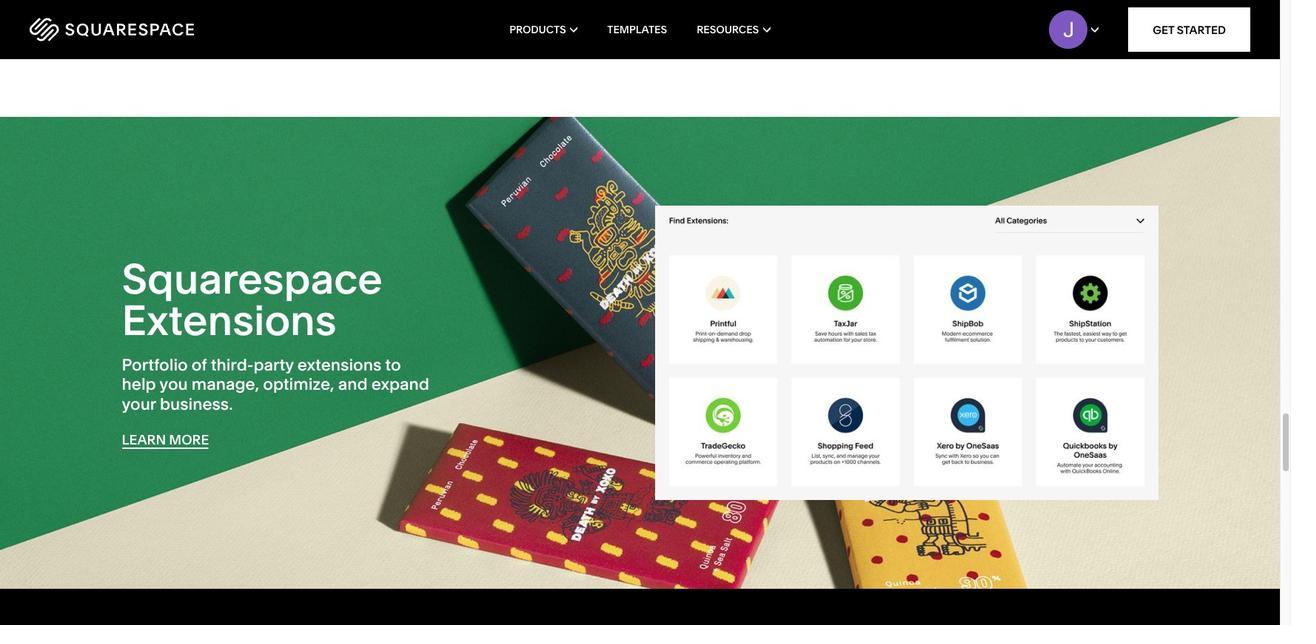 Task type: describe. For each thing, give the bounding box(es) containing it.
and inside portfolio of third-party extensions to help you manage, optimize, and expand your business.
[[338, 375, 368, 395]]

more
[[169, 432, 209, 449]]

office
[[477, 10, 513, 27]]

products
[[510, 23, 566, 36]]

in inside accept appointment bookings directly in google search and google maps. connect to reserve with google to boost your search visibility and simplify client bookings.
[[1080, 0, 1091, 10]]

bookings
[[967, 0, 1026, 10]]

templates
[[607, 23, 667, 36]]

extensions
[[298, 355, 382, 375]]

get started link
[[1129, 7, 1251, 52]]

is
[[516, 10, 526, 27]]

google down accept
[[833, 25, 880, 42]]

resources button
[[697, 0, 771, 59]]

expand
[[372, 375, 429, 395]]

chocolate bars image
[[0, 117, 1280, 589]]

into
[[748, 10, 773, 27]]

directly
[[1029, 0, 1077, 10]]

will
[[390, 0, 411, 11]]

products button
[[510, 0, 578, 59]]

guides
[[344, 0, 388, 11]]

your up resources
[[707, 0, 735, 11]]

or
[[781, 0, 794, 11]]

your down show at the left top of page
[[477, 26, 505, 43]]

simplify
[[1097, 25, 1146, 42]]

learn more
[[122, 432, 209, 449]]

optimize,
[[263, 375, 334, 395]]

search inside accept appointment bookings directly in google search and google maps. connect to reserve with google to boost your search visibility and simplify client bookings.
[[969, 25, 1012, 42]]

business.
[[160, 394, 233, 414]]

squarespace extensions
[[122, 254, 383, 346]]

client
[[833, 41, 868, 58]]

where
[[664, 0, 704, 11]]

features
[[262, 0, 314, 11]]

maps
[[710, 10, 745, 27]]

your inside accept appointment bookings directly in google search and google maps. connect to reserve with google to boost your search visibility and simplify client bookings.
[[938, 25, 966, 42]]

to inside portfolio of third-party extensions to help you manage, optimize, and expand your business.
[[385, 355, 401, 375]]

learn more link
[[122, 432, 209, 449]]

accept appointment bookings directly in google search and google maps. connect to reserve with google to boost your search visibility and simplify client bookings.
[[833, 0, 1154, 58]]

customers
[[546, 0, 614, 11]]

and inside a built-in suite of seo features and guides will help you maximize performance among search results.
[[317, 0, 341, 11]]

built-
[[134, 0, 168, 11]]

of inside a built-in suite of seo features and guides will help you maximize performance among search results.
[[216, 0, 229, 11]]

search
[[833, 9, 877, 26]]

templates link
[[607, 0, 667, 59]]

your inside portfolio of third-party extensions to help you manage, optimize, and expand your business.
[[122, 394, 156, 414]]

learn
[[122, 432, 166, 449]]

with
[[1127, 9, 1154, 26]]

extensions
[[122, 295, 337, 346]]



Task type: vqa. For each thing, say whether or not it's contained in the screenshot.
limited
no



Task type: locate. For each thing, give the bounding box(es) containing it.
squarespace
[[122, 254, 383, 304]]

your right boost
[[938, 25, 966, 42]]

0 horizontal spatial you
[[122, 10, 145, 27]]

your up the products
[[515, 0, 543, 11]]

squarespace logo link
[[30, 18, 274, 41]]

in
[[167, 0, 179, 11], [1080, 0, 1091, 10]]

1 horizontal spatial help
[[414, 0, 442, 11]]

portfolio
[[122, 355, 188, 375]]

google
[[1094, 0, 1141, 10], [907, 9, 954, 26], [660, 10, 707, 27], [833, 25, 880, 42]]

among
[[298, 10, 343, 27]]

0 horizontal spatial search
[[346, 10, 389, 27]]

performance
[[212, 10, 295, 27]]

easily
[[548, 10, 584, 27]]

started
[[1177, 23, 1226, 37]]

google left maps on the top
[[660, 10, 707, 27]]

accept
[[833, 0, 879, 10]]

1 horizontal spatial in
[[1080, 0, 1091, 10]]

to right extensions
[[385, 355, 401, 375]]

of left seo
[[216, 0, 229, 11]]

you inside portfolio of third-party extensions to help you manage, optimize, and expand your business.
[[159, 375, 188, 395]]

by
[[529, 10, 545, 27]]

search inside a built-in suite of seo features and guides will help you maximize performance among search results.
[[346, 10, 389, 27]]

1 vertical spatial of
[[192, 355, 207, 375]]

you inside a built-in suite of seo features and guides will help you maximize performance among search results.
[[122, 10, 145, 27]]

in left 'suite'
[[167, 0, 179, 11]]

suite
[[182, 0, 213, 11]]

and left guides
[[317, 0, 341, 11]]

maps.
[[958, 9, 996, 26]]

of left 'third-'
[[192, 355, 207, 375]]

results.
[[392, 10, 438, 27]]

website.
[[508, 26, 561, 43]]

seo
[[232, 0, 258, 11]]

a
[[122, 0, 131, 11]]

2 horizontal spatial to
[[1057, 9, 1070, 26]]

1 vertical spatial help
[[122, 375, 156, 395]]

show
[[477, 0, 512, 11]]

party
[[254, 355, 294, 375]]

your
[[515, 0, 543, 11], [707, 0, 735, 11], [938, 25, 966, 42], [477, 26, 505, 43], [122, 394, 156, 414]]

third-
[[211, 355, 254, 375]]

of
[[216, 0, 229, 11], [192, 355, 207, 375]]

1 horizontal spatial to
[[883, 25, 896, 42]]

to left reserve
[[1057, 9, 1070, 26]]

squarespace logo image
[[30, 18, 194, 41]]

1 horizontal spatial you
[[159, 375, 188, 395]]

your up "learn" on the bottom
[[122, 394, 156, 414]]

1 horizontal spatial search
[[969, 25, 1012, 42]]

exactly
[[617, 0, 661, 11]]

to left boost
[[883, 25, 896, 42]]

0 vertical spatial you
[[122, 10, 145, 27]]

a built-in suite of seo features and guides will help you maximize performance among search results.
[[122, 0, 442, 27]]

ui display third-party extensions image
[[655, 206, 1159, 501]]

manage,
[[192, 375, 259, 395]]

connect
[[999, 9, 1054, 26]]

1 in from the left
[[167, 0, 179, 11]]

in inside a built-in suite of seo features and guides will help you maximize performance among search results.
[[167, 0, 179, 11]]

google inside show your customers exactly where your studio or office is by easily integrating google maps into your website.
[[660, 10, 707, 27]]

and left simplify
[[1070, 25, 1094, 42]]

help up "learn" on the bottom
[[122, 375, 156, 395]]

help right will
[[414, 0, 442, 11]]

reserve
[[1073, 9, 1124, 26]]

google up simplify
[[1094, 0, 1141, 10]]

help
[[414, 0, 442, 11], [122, 375, 156, 395]]

2 in from the left
[[1080, 0, 1091, 10]]

1 vertical spatial you
[[159, 375, 188, 395]]

and
[[317, 0, 341, 11], [880, 9, 904, 26], [1070, 25, 1094, 42], [338, 375, 368, 395]]

visibility
[[1015, 25, 1067, 42]]

get
[[1153, 23, 1175, 37]]

get started
[[1153, 23, 1226, 37]]

you
[[122, 10, 145, 27], [159, 375, 188, 395]]

search
[[346, 10, 389, 27], [969, 25, 1012, 42]]

help inside a built-in suite of seo features and guides will help you maximize performance among search results.
[[414, 0, 442, 11]]

resources
[[697, 23, 759, 36]]

you left manage,
[[159, 375, 188, 395]]

show your customers exactly where your studio or office is by easily integrating google maps into your website.
[[477, 0, 794, 43]]

help inside portfolio of third-party extensions to help you manage, optimize, and expand your business.
[[122, 375, 156, 395]]

0 horizontal spatial in
[[167, 0, 179, 11]]

integrating
[[587, 10, 657, 27]]

studio
[[738, 0, 778, 11]]

appointment
[[882, 0, 964, 10]]

0 horizontal spatial to
[[385, 355, 401, 375]]

1 horizontal spatial of
[[216, 0, 229, 11]]

portfolio of third-party extensions to help you manage, optimize, and expand your business.
[[122, 355, 429, 414]]

0 horizontal spatial help
[[122, 375, 156, 395]]

0 horizontal spatial of
[[192, 355, 207, 375]]

to
[[1057, 9, 1070, 26], [883, 25, 896, 42], [385, 355, 401, 375]]

0 vertical spatial help
[[414, 0, 442, 11]]

google up bookings.
[[907, 9, 954, 26]]

bookings.
[[871, 41, 933, 58]]

of inside portfolio of third-party extensions to help you manage, optimize, and expand your business.
[[192, 355, 207, 375]]

search left will
[[346, 10, 389, 27]]

maximize
[[148, 10, 209, 27]]

in right directly
[[1080, 0, 1091, 10]]

boost
[[899, 25, 935, 42]]

you left the maximize
[[122, 10, 145, 27]]

0 vertical spatial of
[[216, 0, 229, 11]]

and left expand
[[338, 375, 368, 395]]

and up bookings.
[[880, 9, 904, 26]]

search down bookings
[[969, 25, 1012, 42]]



